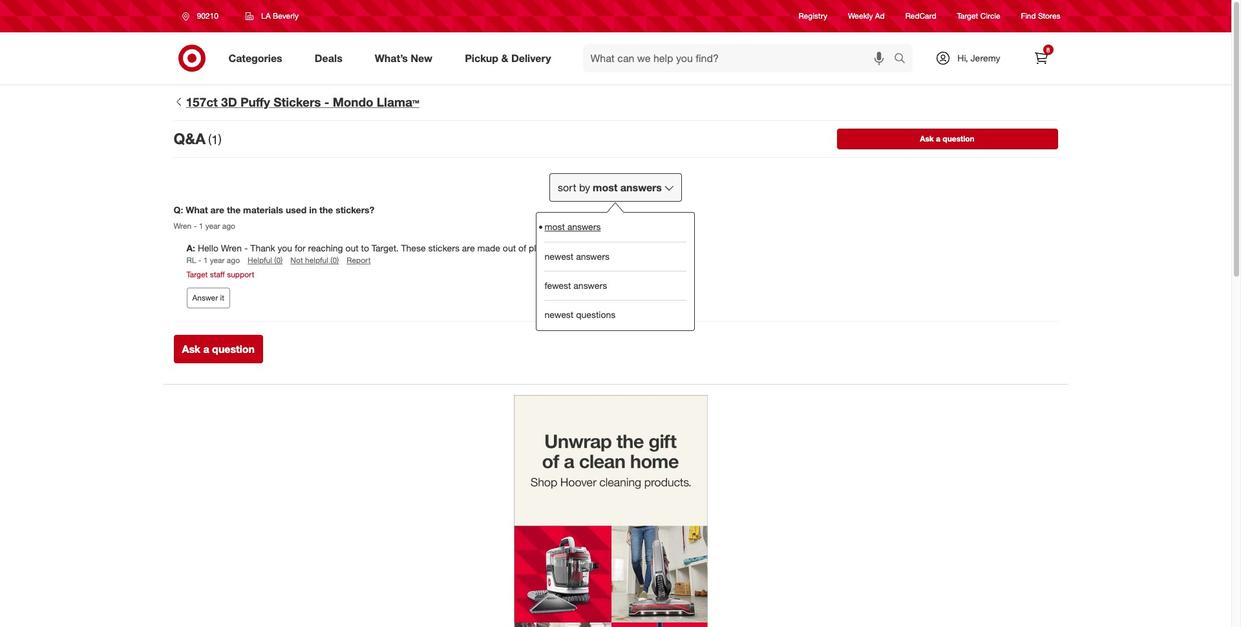 Task type: describe. For each thing, give the bounding box(es) containing it.
answers for newest answers
[[576, 251, 610, 262]]

0 vertical spatial most
[[593, 181, 618, 194]]

- left thank
[[245, 243, 248, 254]]

a for wren - 1 year ago
[[203, 343, 209, 356]]

staff
[[210, 269, 225, 279]]

new
[[411, 51, 433, 64]]

answer it
[[192, 293, 224, 302]]

8 link
[[1027, 44, 1056, 72]]

materials
[[243, 204, 283, 215]]

newest for newest answers
[[545, 251, 574, 262]]

target circle
[[958, 11, 1001, 21]]

1 inside q: what are the materials used in the stickers? wren - 1 year ago
[[199, 221, 203, 231]]

&
[[502, 51, 509, 64]]

you
[[278, 243, 292, 254]]

fewest
[[545, 280, 571, 291]]

pickup & delivery link
[[454, 44, 568, 72]]

newest answers
[[545, 251, 610, 262]]

categories link
[[218, 44, 299, 72]]

redcard
[[906, 11, 937, 21]]

year inside q: what are the materials used in the stickers? wren - 1 year ago
[[205, 221, 220, 231]]

rl - 1 year ago
[[187, 256, 240, 265]]

newest questions
[[545, 309, 616, 320]]

in
[[309, 204, 317, 215]]

stores
[[1039, 11, 1061, 21]]

answers for most answers
[[568, 221, 601, 232]]

find
[[1022, 11, 1037, 21]]

most answers
[[545, 221, 601, 232]]

sort
[[558, 181, 577, 194]]

ask for (
[[921, 134, 934, 143]]

search button
[[889, 44, 920, 75]]

reisha
[[634, 243, 662, 254]]

llama™
[[377, 94, 420, 109]]

1 for rl
[[204, 256, 208, 265]]

delivery
[[512, 51, 551, 64]]

not helpful  (0) button
[[291, 255, 339, 266]]

90210 button
[[174, 5, 232, 28]]

deals
[[315, 51, 343, 64]]

hi, jeremy
[[958, 52, 1001, 63]]

q&a ( 1 )
[[174, 130, 222, 148]]

- right helps!
[[628, 243, 632, 254]]

puffy
[[241, 94, 270, 109]]

target staff support
[[187, 269, 254, 279]]

helpful
[[305, 256, 328, 265]]

la beverly
[[261, 11, 299, 21]]

of
[[519, 243, 527, 254]]

- right rl at the top left of the page
[[198, 256, 201, 265]]

wren inside q: what are the materials used in the stickers? wren - 1 year ago
[[174, 221, 192, 231]]

question for (
[[943, 134, 975, 143]]

to
[[361, 243, 369, 254]]

a for (
[[937, 134, 941, 143]]

thank
[[251, 243, 275, 254]]

2 out from the left
[[503, 243, 516, 254]]

2 the from the left
[[320, 204, 333, 215]]

stickers
[[274, 94, 321, 109]]

2 (0) from the left
[[331, 256, 339, 265]]

la beverly button
[[237, 5, 307, 28]]

it
[[220, 293, 224, 302]]

157ct 3d puffy stickers - mondo llama™ link
[[174, 94, 1059, 110]]

hi,
[[958, 52, 969, 63]]

registry
[[799, 11, 828, 21]]

what's
[[375, 51, 408, 64]]

beverly
[[273, 11, 299, 21]]

answer it button
[[187, 288, 230, 308]]

newest questions link
[[545, 300, 687, 329]]

report button
[[347, 255, 371, 266]]

weekly ad
[[849, 11, 885, 21]]

ask a question for wren - 1 year ago
[[182, 343, 255, 356]]

this
[[585, 243, 599, 254]]

what
[[186, 204, 208, 215]]

newest answers link
[[545, 242, 687, 271]]

jeremy
[[971, 52, 1001, 63]]

sort by most answers
[[558, 181, 662, 194]]

target circle link
[[958, 11, 1001, 22]]

fewest answers link
[[545, 271, 687, 300]]

hello
[[198, 243, 219, 254]]

used
[[286, 204, 307, 215]]

stickers
[[429, 243, 460, 254]]

helpful  (0) button
[[248, 255, 283, 266]]

ad
[[876, 11, 885, 21]]

answer
[[192, 293, 218, 302]]

registry link
[[799, 11, 828, 22]]

mondo
[[333, 94, 374, 109]]



Task type: vqa. For each thing, say whether or not it's contained in the screenshot.
the &
yes



Task type: locate. For each thing, give the bounding box(es) containing it.
ask for wren - 1 year ago
[[182, 343, 201, 356]]

hope
[[560, 243, 582, 254]]

1 horizontal spatial most
[[593, 181, 618, 194]]

ask a question button for (
[[837, 129, 1059, 149]]

question for wren - 1 year ago
[[212, 343, 255, 356]]

ago inside q: what are the materials used in the stickers? wren - 1 year ago
[[222, 221, 235, 231]]

1 vertical spatial year
[[210, 256, 225, 265]]

ask a question button
[[837, 129, 1059, 149], [174, 335, 263, 363]]

reaching
[[308, 243, 343, 254]]

newest down "fewest"
[[545, 309, 574, 320]]

target left circle
[[958, 11, 979, 21]]

target for target staff support
[[187, 269, 208, 279]]

fewest answers
[[545, 280, 607, 291]]

- inside q: what are the materials used in the stickers? wren - 1 year ago
[[194, 221, 197, 231]]

out
[[346, 243, 359, 254], [503, 243, 516, 254]]

helps!
[[602, 243, 626, 254]]

are inside q: what are the materials used in the stickers? wren - 1 year ago
[[211, 204, 224, 215]]

1 vertical spatial question
[[212, 343, 255, 356]]

wren
[[174, 221, 192, 231], [221, 243, 242, 254]]

weekly
[[849, 11, 873, 21]]

most right by
[[593, 181, 618, 194]]

1 vertical spatial ask a question
[[182, 343, 255, 356]]

0 horizontal spatial wren
[[174, 221, 192, 231]]

0 horizontal spatial out
[[346, 243, 359, 254]]

out left of
[[503, 243, 516, 254]]

1 horizontal spatial wren
[[221, 243, 242, 254]]

made
[[478, 243, 501, 254]]

helpful
[[248, 256, 272, 265]]

answers inside most answers link
[[568, 221, 601, 232]]

categories
[[229, 51, 282, 64]]

1
[[212, 132, 218, 147], [199, 221, 203, 231], [204, 256, 208, 265]]

year up staff at the top left of page
[[210, 256, 225, 265]]

plastic.
[[529, 243, 558, 254]]

1 out from the left
[[346, 243, 359, 254]]

report
[[347, 256, 371, 265]]

1 horizontal spatial are
[[462, 243, 475, 254]]

support
[[227, 269, 254, 279]]

1 horizontal spatial (0)
[[331, 256, 339, 265]]

(0) down 'reaching'
[[331, 256, 339, 265]]

1 horizontal spatial ask
[[921, 134, 934, 143]]

ask a question
[[921, 134, 975, 143], [182, 343, 255, 356]]

pickup
[[465, 51, 499, 64]]

newest for newest questions
[[545, 309, 574, 320]]

weekly ad link
[[849, 11, 885, 22]]

0 horizontal spatial are
[[211, 204, 224, 215]]

q&a
[[174, 130, 206, 148]]

1 vertical spatial most
[[545, 221, 565, 232]]

target down rl at the top left of the page
[[187, 269, 208, 279]]

circle
[[981, 11, 1001, 21]]

for
[[295, 243, 306, 254]]

1 for q&a
[[212, 132, 218, 147]]

1 horizontal spatial target
[[958, 11, 979, 21]]

(0) down you
[[274, 256, 283, 265]]

1 inside q&a ( 1 )
[[212, 132, 218, 147]]

deals link
[[304, 44, 359, 72]]

1 horizontal spatial ask a question button
[[837, 129, 1059, 149]]

0 vertical spatial question
[[943, 134, 975, 143]]

1 horizontal spatial a
[[937, 134, 941, 143]]

not helpful  (0)
[[291, 256, 339, 265]]

search
[[889, 53, 920, 66]]

0 vertical spatial year
[[205, 221, 220, 231]]

la
[[261, 11, 271, 21]]

answers
[[621, 181, 662, 194], [568, 221, 601, 232], [576, 251, 610, 262], [574, 280, 607, 291]]

most up plastic.
[[545, 221, 565, 232]]

a: hello wren - thank you for reaching out to target. these stickers are made out of plastic. hope this helps! - reisha
[[187, 243, 662, 254]]

)
[[218, 132, 222, 147]]

newest up "fewest"
[[545, 251, 574, 262]]

rl
[[187, 256, 196, 265]]

ask
[[921, 134, 934, 143], [182, 343, 201, 356]]

0 vertical spatial target
[[958, 11, 979, 21]]

ago up support
[[227, 256, 240, 265]]

1 horizontal spatial question
[[943, 134, 975, 143]]

year up hello
[[205, 221, 220, 231]]

advertisement region
[[514, 395, 708, 627]]

- down what
[[194, 221, 197, 231]]

2 vertical spatial 1
[[204, 256, 208, 265]]

out left to
[[346, 243, 359, 254]]

0 vertical spatial wren
[[174, 221, 192, 231]]

what's new
[[375, 51, 433, 64]]

1 horizontal spatial out
[[503, 243, 516, 254]]

wren up rl - 1 year ago on the top left of the page
[[221, 243, 242, 254]]

answers for fewest answers
[[574, 280, 607, 291]]

0 vertical spatial ask
[[921, 134, 934, 143]]

0 vertical spatial a
[[937, 134, 941, 143]]

0 horizontal spatial ask
[[182, 343, 201, 356]]

ago up rl - 1 year ago on the top left of the page
[[222, 221, 235, 231]]

0 vertical spatial ask a question
[[921, 134, 975, 143]]

0 vertical spatial are
[[211, 204, 224, 215]]

ask a question button for wren - 1 year ago
[[174, 335, 263, 363]]

these
[[401, 243, 426, 254]]

a
[[937, 134, 941, 143], [203, 343, 209, 356]]

pickup & delivery
[[465, 51, 551, 64]]

q: what are the materials used in the stickers? wren - 1 year ago
[[174, 204, 375, 231]]

target
[[958, 11, 979, 21], [187, 269, 208, 279]]

0 vertical spatial ask a question button
[[837, 129, 1059, 149]]

are right what
[[211, 204, 224, 215]]

(
[[208, 132, 212, 147]]

are
[[211, 204, 224, 215], [462, 243, 475, 254]]

questions
[[576, 309, 616, 320]]

1 vertical spatial ask a question button
[[174, 335, 263, 363]]

0 horizontal spatial question
[[212, 343, 255, 356]]

find stores
[[1022, 11, 1061, 21]]

0 horizontal spatial the
[[227, 204, 241, 215]]

the left materials
[[227, 204, 241, 215]]

0 vertical spatial newest
[[545, 251, 574, 262]]

1 horizontal spatial the
[[320, 204, 333, 215]]

1 horizontal spatial ask a question
[[921, 134, 975, 143]]

0 vertical spatial 1
[[212, 132, 218, 147]]

1 vertical spatial wren
[[221, 243, 242, 254]]

0 horizontal spatial target
[[187, 269, 208, 279]]

1 right q&a
[[212, 132, 218, 147]]

year
[[205, 221, 220, 231], [210, 256, 225, 265]]

stickers?
[[336, 204, 375, 215]]

ask a question for (
[[921, 134, 975, 143]]

most answers link
[[545, 213, 687, 242]]

1 vertical spatial 1
[[199, 221, 203, 231]]

a:
[[187, 243, 195, 254]]

157ct
[[186, 94, 218, 109]]

0 horizontal spatial most
[[545, 221, 565, 232]]

are left made
[[462, 243, 475, 254]]

0 horizontal spatial ask a question
[[182, 343, 255, 356]]

by
[[579, 181, 591, 194]]

0 horizontal spatial a
[[203, 343, 209, 356]]

1 down what
[[199, 221, 203, 231]]

what's new link
[[364, 44, 449, 72]]

the right in
[[320, 204, 333, 215]]

2 newest from the top
[[545, 309, 574, 320]]

1 vertical spatial are
[[462, 243, 475, 254]]

wren down q:
[[174, 221, 192, 231]]

redcard link
[[906, 11, 937, 22]]

1 down hello
[[204, 256, 208, 265]]

newest
[[545, 251, 574, 262], [545, 309, 574, 320]]

target.
[[372, 243, 399, 254]]

helpful  (0)
[[248, 256, 283, 265]]

157ct 3d puffy stickers - mondo llama™
[[186, 94, 420, 109]]

target for target circle
[[958, 11, 979, 21]]

(0)
[[274, 256, 283, 265], [331, 256, 339, 265]]

0 horizontal spatial ask a question button
[[174, 335, 263, 363]]

What can we help you find? suggestions appear below search field
[[583, 44, 898, 72]]

answers inside newest answers link
[[576, 251, 610, 262]]

0 vertical spatial ago
[[222, 221, 235, 231]]

q:
[[174, 204, 183, 215]]

0 horizontal spatial (0)
[[274, 256, 283, 265]]

1 newest from the top
[[545, 251, 574, 262]]

1 vertical spatial newest
[[545, 309, 574, 320]]

90210
[[197, 11, 219, 21]]

find stores link
[[1022, 11, 1061, 22]]

- left mondo
[[325, 94, 330, 109]]

not
[[291, 256, 303, 265]]

3d
[[221, 94, 237, 109]]

1 vertical spatial ask
[[182, 343, 201, 356]]

8
[[1047, 46, 1051, 54]]

1 vertical spatial target
[[187, 269, 208, 279]]

the
[[227, 204, 241, 215], [320, 204, 333, 215]]

1 the from the left
[[227, 204, 241, 215]]

1 vertical spatial ago
[[227, 256, 240, 265]]

answers inside the fewest answers link
[[574, 280, 607, 291]]

1 (0) from the left
[[274, 256, 283, 265]]

1 vertical spatial a
[[203, 343, 209, 356]]



